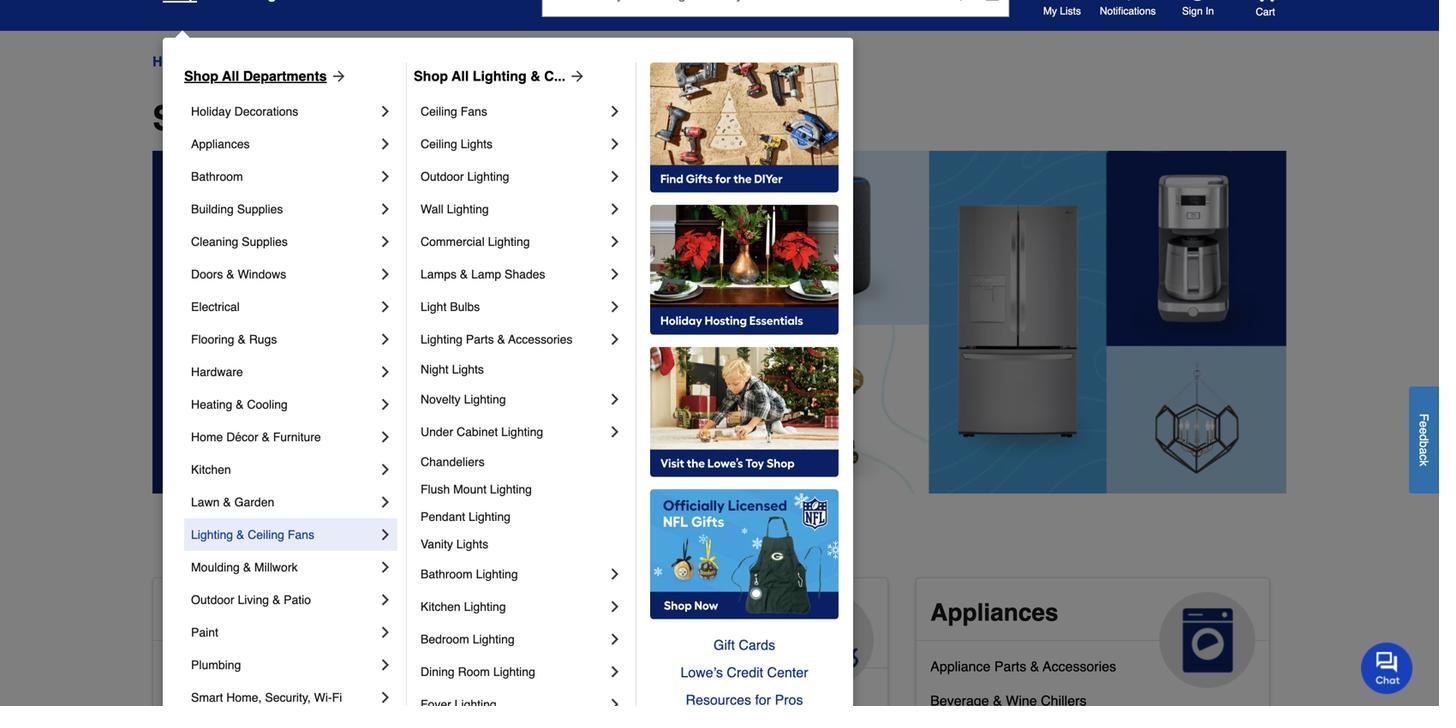 Task type: describe. For each thing, give the bounding box(es) containing it.
gift cards
[[714, 637, 776, 653]]

night
[[421, 363, 449, 376]]

chevron right image for electrical
[[377, 298, 394, 315]]

bathroom for bathroom lighting
[[421, 567, 473, 581]]

chevron right image for paint
[[377, 624, 394, 641]]

flooring & rugs
[[191, 333, 277, 346]]

chevron right image for dining room lighting
[[607, 663, 624, 680]]

supplies for building supplies
[[237, 202, 283, 216]]

mount
[[453, 483, 487, 496]]

chevron right image for under cabinet lighting
[[607, 423, 624, 441]]

pendant lighting link
[[421, 503, 624, 530]]

chevron right image for lawn & garden
[[377, 494, 394, 511]]

& left rugs at the left of page
[[238, 333, 246, 346]]

chevron right image for cleaning supplies
[[377, 233, 394, 250]]

1 horizontal spatial appliances
[[931, 599, 1059, 626]]

under cabinet lighting link
[[421, 416, 607, 448]]

holiday hosting essentials. image
[[650, 205, 839, 335]]

all for shop all departments
[[222, 68, 239, 84]]

& left cooling on the bottom of page
[[236, 398, 244, 411]]

& left patio
[[272, 593, 280, 607]]

visit the lowe's toy shop. image
[[650, 347, 839, 477]]

doors & windows link
[[191, 258, 377, 291]]

lighting down ceiling lights link
[[467, 170, 510, 183]]

& inside "link"
[[226, 267, 234, 281]]

all for shop all departments
[[247, 99, 290, 138]]

camera image
[[984, 0, 1001, 3]]

1 e from the top
[[1418, 421, 1432, 428]]

supplies for cleaning supplies
[[242, 235, 288, 249]]

cards
[[739, 637, 776, 653]]

bathroom lighting link
[[421, 558, 607, 590]]

appliance parts & accessories link
[[931, 655, 1117, 689]]

patio
[[284, 593, 311, 607]]

ceiling fans link
[[421, 95, 607, 128]]

cleaning supplies
[[191, 235, 288, 249]]

smart home, security, wi-fi
[[191, 691, 342, 704]]

arrow right image for shop all lighting & c...
[[566, 68, 586, 85]]

light
[[421, 300, 447, 314]]

accessible home link
[[153, 578, 506, 688]]

0 vertical spatial appliances
[[191, 137, 250, 151]]

vanity
[[421, 537, 453, 551]]

2 vertical spatial bathroom
[[236, 659, 296, 674]]

livestock
[[549, 686, 606, 702]]

find gifts for the diyer. image
[[650, 63, 839, 193]]

lighting down the flush mount lighting
[[469, 510, 511, 524]]

chevron right image for lamps & lamp shades
[[607, 266, 624, 283]]

lighting parts & accessories link
[[421, 323, 607, 356]]

doors & windows
[[191, 267, 286, 281]]

f
[[1418, 414, 1432, 421]]

lighting up moulding
[[191, 528, 233, 542]]

hardware link
[[191, 356, 377, 388]]

lights for night lights
[[452, 363, 484, 376]]

flooring & rugs link
[[191, 323, 377, 356]]

bathroom lighting
[[421, 567, 518, 581]]

shop for shop all departments
[[184, 68, 219, 84]]

kitchen for kitchen lighting
[[421, 600, 461, 614]]

gift
[[714, 637, 735, 653]]

chevron right image for lighting & ceiling fans
[[377, 526, 394, 543]]

outdoor for outdoor living & patio
[[191, 593, 234, 607]]

b
[[1418, 441, 1432, 448]]

plumbing
[[191, 658, 241, 672]]

lighting up dining room lighting
[[473, 632, 515, 646]]

2 e from the top
[[1418, 428, 1432, 434]]

lamps & lamp shades link
[[421, 258, 607, 291]]

shop all lighting & c...
[[414, 68, 566, 84]]

flush mount lighting
[[421, 483, 532, 496]]

light bulbs link
[[421, 291, 607, 323]]

shop all departments link
[[184, 66, 348, 87]]

& up moulding & millwork
[[236, 528, 244, 542]]

shop all departments
[[184, 68, 327, 84]]

dining room lighting
[[421, 665, 536, 679]]

flush
[[421, 483, 450, 496]]

chevron right image for heating & cooling
[[377, 396, 394, 413]]

electrical
[[191, 300, 240, 314]]

animal & pet care
[[549, 599, 697, 654]]

appliance
[[931, 659, 991, 674]]

commercial
[[421, 235, 485, 249]]

accessible bathroom link
[[167, 655, 296, 689]]

lowe's credit center
[[681, 665, 809, 680]]

2 vertical spatial ceiling
[[248, 528, 284, 542]]

chevron right image for flooring & rugs
[[377, 331, 394, 348]]

chevron right image for ceiling fans
[[607, 103, 624, 120]]

home décor & furniture
[[191, 430, 321, 444]]

bedroom
[[421, 632, 469, 646]]

outdoor lighting
[[421, 170, 510, 183]]

chevron right image for kitchen
[[377, 461, 394, 478]]

lighting down outdoor lighting
[[447, 202, 489, 216]]

& right appliance
[[1031, 659, 1040, 674]]

animal
[[549, 599, 629, 626]]

departments link
[[206, 51, 284, 72]]

lighting & ceiling fans
[[191, 528, 315, 542]]

& left c...
[[531, 68, 541, 84]]

chevron right image for smart home, security, wi-fi
[[377, 689, 394, 706]]

windows
[[238, 267, 286, 281]]

heating
[[191, 398, 232, 411]]

lights for vanity lights
[[457, 537, 489, 551]]

accessible home
[[167, 599, 366, 626]]

paint link
[[191, 616, 377, 649]]

smart home, security, wi-fi link
[[191, 681, 377, 706]]

lighting up the under cabinet lighting
[[464, 393, 506, 406]]

officially licensed n f l gifts. shop now. image
[[650, 489, 839, 620]]

Search Query text field
[[543, 0, 932, 16]]

furniture
[[273, 430, 321, 444]]

bathroom for bathroom
[[191, 170, 243, 183]]

commercial lighting
[[421, 235, 530, 249]]

chevron right image for moulding & millwork
[[377, 559, 394, 576]]

décor
[[226, 430, 258, 444]]

chevron right image for lighting parts & accessories
[[607, 331, 624, 348]]

electrical link
[[191, 291, 377, 323]]

chevron right image for wall lighting
[[607, 201, 624, 218]]

ceiling fans
[[421, 105, 487, 118]]

vanity lights link
[[421, 530, 624, 558]]

wall lighting
[[421, 202, 489, 216]]

lighting up chandeliers link
[[502, 425, 544, 439]]

chevron right image for novelty lighting
[[607, 391, 624, 408]]

parts for lighting
[[466, 333, 494, 346]]

rugs
[[249, 333, 277, 346]]

light bulbs
[[421, 300, 480, 314]]

care
[[549, 626, 602, 654]]

cooling
[[247, 398, 288, 411]]

novelty lighting
[[421, 393, 506, 406]]

chat invite button image
[[1362, 642, 1414, 694]]

lighting up kitchen lighting link
[[476, 567, 518, 581]]

k
[[1418, 460, 1432, 466]]

lighting down bedroom lighting link at the bottom of the page
[[493, 665, 536, 679]]

home décor & furniture link
[[191, 421, 377, 453]]

lowe's
[[681, 665, 723, 680]]

shop
[[153, 99, 238, 138]]

a
[[1418, 448, 1432, 454]]

2 vertical spatial home
[[299, 599, 366, 626]]

chevron right image for outdoor lighting
[[607, 168, 624, 185]]

night lights
[[421, 363, 484, 376]]



Task type: vqa. For each thing, say whether or not it's contained in the screenshot.
k
yes



Task type: locate. For each thing, give the bounding box(es) containing it.
lamp
[[471, 267, 502, 281]]

lighting
[[473, 68, 527, 84], [467, 170, 510, 183], [447, 202, 489, 216], [488, 235, 530, 249], [421, 333, 463, 346], [464, 393, 506, 406], [502, 425, 544, 439], [490, 483, 532, 496], [469, 510, 511, 524], [191, 528, 233, 542], [476, 567, 518, 581], [464, 600, 506, 614], [473, 632, 515, 646], [493, 665, 536, 679]]

chevron right image for bedroom lighting
[[607, 631, 624, 648]]

accessible for accessible home
[[167, 599, 293, 626]]

chevron right image for hardware
[[377, 363, 394, 381]]

0 vertical spatial accessories
[[509, 333, 573, 346]]

chevron right image for bathroom lighting
[[607, 566, 624, 583]]

kitchen for kitchen
[[191, 463, 231, 477]]

1 vertical spatial outdoor
[[191, 593, 234, 607]]

cabinet
[[457, 425, 498, 439]]

outdoor living & patio link
[[191, 584, 377, 616]]

all
[[222, 68, 239, 84], [452, 68, 469, 84], [247, 99, 290, 138]]

smart
[[191, 691, 223, 704]]

1 vertical spatial lights
[[452, 363, 484, 376]]

0 horizontal spatial accessories
[[509, 333, 573, 346]]

all up holiday decorations
[[222, 68, 239, 84]]

outdoor down moulding
[[191, 593, 234, 607]]

1 horizontal spatial arrow right image
[[566, 68, 586, 85]]

departments up holiday decorations
[[206, 54, 284, 69]]

accessible down moulding
[[167, 599, 293, 626]]

c...
[[544, 68, 566, 84]]

1 horizontal spatial parts
[[995, 659, 1027, 674]]

1 arrow right image from the left
[[327, 68, 348, 85]]

outdoor inside 'outdoor lighting' link
[[421, 170, 464, 183]]

night lights link
[[421, 356, 624, 383]]

fans inside "lighting & ceiling fans" link
[[288, 528, 315, 542]]

gift cards link
[[650, 632, 839, 659]]

accessible up smart
[[167, 659, 233, 674]]

1 horizontal spatial shop
[[414, 68, 448, 84]]

home for home
[[153, 54, 191, 69]]

appliances up appliance parts & accessories
[[931, 599, 1059, 626]]

heating & cooling link
[[191, 388, 377, 421]]

ceiling down the ceiling fans
[[421, 137, 457, 151]]

departments up outdoor lighting
[[300, 99, 509, 138]]

supplies up 'windows'
[[242, 235, 288, 249]]

supplies right livestock
[[610, 686, 663, 702]]

& left lamp
[[460, 267, 468, 281]]

lamps
[[421, 267, 457, 281]]

& inside 'link'
[[460, 267, 468, 281]]

0 vertical spatial supplies
[[237, 202, 283, 216]]

supplies up cleaning supplies
[[237, 202, 283, 216]]

0 horizontal spatial all
[[222, 68, 239, 84]]

1 horizontal spatial outdoor
[[421, 170, 464, 183]]

0 vertical spatial outdoor
[[421, 170, 464, 183]]

ceiling lights link
[[421, 128, 607, 160]]

under
[[421, 425, 453, 439]]

2 accessible from the top
[[167, 659, 233, 674]]

accessible for accessible bathroom
[[167, 659, 233, 674]]

all down shop all departments link
[[247, 99, 290, 138]]

shop up 'holiday'
[[184, 68, 219, 84]]

chevron right image
[[377, 103, 394, 120], [377, 135, 394, 153], [607, 135, 624, 153], [377, 168, 394, 185], [607, 201, 624, 218], [607, 298, 624, 315], [607, 391, 624, 408], [607, 423, 624, 441], [377, 591, 394, 608], [377, 624, 394, 641], [377, 656, 394, 674], [607, 663, 624, 680], [607, 696, 624, 706]]

lighting up night
[[421, 333, 463, 346]]

under cabinet lighting
[[421, 425, 544, 439]]

holiday decorations link
[[191, 95, 377, 128]]

accessible bathroom
[[167, 659, 296, 674]]

millwork
[[254, 560, 298, 574]]

shop up the ceiling fans
[[414, 68, 448, 84]]

1 vertical spatial home
[[191, 430, 223, 444]]

0 vertical spatial kitchen
[[191, 463, 231, 477]]

parts inside lighting parts & accessories link
[[466, 333, 494, 346]]

kitchen lighting link
[[421, 590, 607, 623]]

outdoor living & patio
[[191, 593, 311, 607]]

appliances link
[[191, 128, 377, 160], [917, 578, 1270, 688]]

building supplies link
[[191, 193, 377, 225]]

parts inside the appliance parts & accessories link
[[995, 659, 1027, 674]]

accessories inside the appliance parts & accessories link
[[1043, 659, 1117, 674]]

f e e d b a c k button
[[1410, 386, 1440, 493]]

enjoy savings year-round. no matter what you're shopping for, find what you need at a great price. image
[[153, 151, 1287, 494]]

lighting parts & accessories
[[421, 333, 573, 346]]

living
[[238, 593, 269, 607]]

doors
[[191, 267, 223, 281]]

chevron right image for building supplies
[[377, 201, 394, 218]]

outdoor lighting link
[[421, 160, 607, 193]]

bathroom up building
[[191, 170, 243, 183]]

None search field
[[542, 0, 1010, 33]]

bulbs
[[450, 300, 480, 314]]

0 vertical spatial accessible
[[167, 599, 293, 626]]

arrow right image up shop all departments
[[327, 68, 348, 85]]

0 vertical spatial lights
[[461, 137, 493, 151]]

cleaning
[[191, 235, 238, 249]]

lighting up "ceiling fans" link
[[473, 68, 527, 84]]

dining room lighting link
[[421, 656, 607, 688]]

ceiling for ceiling lights
[[421, 137, 457, 151]]

home link
[[153, 51, 191, 72]]

0 horizontal spatial appliances
[[191, 137, 250, 151]]

outdoor inside outdoor living & patio link
[[191, 593, 234, 607]]

& right décor
[[262, 430, 270, 444]]

bathroom
[[191, 170, 243, 183], [421, 567, 473, 581], [236, 659, 296, 674]]

chevron right image for light bulbs
[[607, 298, 624, 315]]

e up b
[[1418, 428, 1432, 434]]

ceiling up ceiling lights
[[421, 105, 457, 118]]

bathroom link
[[191, 160, 377, 193]]

accessories inside lighting parts & accessories link
[[509, 333, 573, 346]]

fans
[[461, 105, 487, 118], [288, 528, 315, 542]]

pendant
[[421, 510, 466, 524]]

vanity lights
[[421, 537, 489, 551]]

& right lawn on the bottom left
[[223, 495, 231, 509]]

arrow right image
[[327, 68, 348, 85], [566, 68, 586, 85]]

all for shop all lighting & c...
[[452, 68, 469, 84]]

arrow right image up "ceiling fans" link
[[566, 68, 586, 85]]

ceiling lights
[[421, 137, 493, 151]]

kitchen up bedroom
[[421, 600, 461, 614]]

moulding
[[191, 560, 240, 574]]

lawn
[[191, 495, 220, 509]]

building
[[191, 202, 234, 216]]

0 horizontal spatial shop
[[184, 68, 219, 84]]

lights down pendant lighting
[[457, 537, 489, 551]]

chevron right image for outdoor living & patio
[[377, 591, 394, 608]]

arrow right image inside shop all departments link
[[327, 68, 348, 85]]

cart button
[[1232, 0, 1277, 19]]

1 accessible from the top
[[167, 599, 293, 626]]

lights for ceiling lights
[[461, 137, 493, 151]]

accessible home image
[[396, 592, 492, 688]]

home for home décor & furniture
[[191, 430, 223, 444]]

0 horizontal spatial parts
[[466, 333, 494, 346]]

1 vertical spatial ceiling
[[421, 137, 457, 151]]

livestock supplies link
[[549, 682, 663, 706]]

departments for shop
[[300, 99, 509, 138]]

2 shop from the left
[[414, 68, 448, 84]]

appliances down 'holiday'
[[191, 137, 250, 151]]

& left pet
[[636, 599, 653, 626]]

holiday
[[191, 105, 231, 118]]

chevron right image for ceiling lights
[[607, 135, 624, 153]]

ceiling for ceiling fans
[[421, 105, 457, 118]]

1 vertical spatial bathroom
[[421, 567, 473, 581]]

plumbing link
[[191, 649, 377, 681]]

security,
[[265, 691, 311, 704]]

parts
[[466, 333, 494, 346], [995, 659, 1027, 674]]

1 horizontal spatial all
[[247, 99, 290, 138]]

lighting down wall lighting link
[[488, 235, 530, 249]]

my lists
[[1044, 5, 1082, 17]]

decorations
[[234, 105, 298, 118]]

bathroom down vanity lights
[[421, 567, 473, 581]]

1 horizontal spatial home
[[191, 430, 223, 444]]

lights up outdoor lighting
[[461, 137, 493, 151]]

chevron right image for commercial lighting
[[607, 233, 624, 250]]

1 vertical spatial accessories
[[1043, 659, 1117, 674]]

d
[[1418, 434, 1432, 441]]

animal & pet care image
[[778, 592, 874, 688]]

0 horizontal spatial home
[[153, 54, 191, 69]]

outdoor
[[421, 170, 464, 183], [191, 593, 234, 607]]

& right doors
[[226, 267, 234, 281]]

shop for shop all lighting & c...
[[414, 68, 448, 84]]

sign
[[1183, 5, 1203, 17]]

chevron right image for bathroom
[[377, 168, 394, 185]]

0 vertical spatial appliances link
[[191, 128, 377, 160]]

lights
[[461, 137, 493, 151], [452, 363, 484, 376], [457, 537, 489, 551]]

1 vertical spatial parts
[[995, 659, 1027, 674]]

all up the ceiling fans
[[452, 68, 469, 84]]

chevron right image for holiday decorations
[[377, 103, 394, 120]]

2 horizontal spatial all
[[452, 68, 469, 84]]

shop all lighting & c... link
[[414, 66, 586, 87]]

chevron right image for plumbing
[[377, 656, 394, 674]]

paint
[[191, 626, 218, 639]]

chandeliers link
[[421, 448, 624, 476]]

lighting down chandeliers link
[[490, 483, 532, 496]]

0 horizontal spatial appliances link
[[191, 128, 377, 160]]

fans down 'lawn & garden' link
[[288, 528, 315, 542]]

0 horizontal spatial kitchen
[[191, 463, 231, 477]]

pet
[[660, 599, 697, 626]]

commercial lighting link
[[421, 225, 607, 258]]

& inside the animal & pet care
[[636, 599, 653, 626]]

2 vertical spatial lights
[[457, 537, 489, 551]]

2 horizontal spatial home
[[299, 599, 366, 626]]

credit
[[727, 665, 764, 680]]

shades
[[505, 267, 546, 281]]

0 horizontal spatial fans
[[288, 528, 315, 542]]

1 horizontal spatial appliances link
[[917, 578, 1270, 688]]

1 vertical spatial appliances
[[931, 599, 1059, 626]]

chevron right image for home décor & furniture
[[377, 429, 394, 446]]

building supplies
[[191, 202, 283, 216]]

0 horizontal spatial arrow right image
[[327, 68, 348, 85]]

moulding & millwork
[[191, 560, 298, 574]]

appliances image
[[1160, 592, 1256, 688]]

0 vertical spatial ceiling
[[421, 105, 457, 118]]

pendant lighting
[[421, 510, 511, 524]]

livestock supplies
[[549, 686, 663, 702]]

0 vertical spatial fans
[[461, 105, 487, 118]]

0 vertical spatial bathroom
[[191, 170, 243, 183]]

outdoor up wall
[[421, 170, 464, 183]]

e up the d
[[1418, 421, 1432, 428]]

& down light bulbs link
[[497, 333, 506, 346]]

lights up novelty lighting
[[452, 363, 484, 376]]

dining
[[421, 665, 455, 679]]

lamps & lamp shades
[[421, 267, 546, 281]]

appliance parts & accessories
[[931, 659, 1117, 674]]

sign in
[[1183, 5, 1215, 17]]

hardware
[[191, 365, 243, 379]]

1 horizontal spatial fans
[[461, 105, 487, 118]]

accessories for lighting parts & accessories
[[509, 333, 573, 346]]

chevron right image for doors & windows
[[377, 266, 394, 283]]

2 arrow right image from the left
[[566, 68, 586, 85]]

room
[[458, 665, 490, 679]]

1 shop from the left
[[184, 68, 219, 84]]

fans up ceiling lights
[[461, 105, 487, 118]]

wall
[[421, 202, 444, 216]]

1 horizontal spatial accessories
[[1043, 659, 1117, 674]]

supplies
[[237, 202, 283, 216], [242, 235, 288, 249], [610, 686, 663, 702]]

0 vertical spatial home
[[153, 54, 191, 69]]

1 vertical spatial appliances link
[[917, 578, 1270, 688]]

kitchen up lawn on the bottom left
[[191, 463, 231, 477]]

arrow right image inside shop all lighting & c... link
[[566, 68, 586, 85]]

outdoor for outdoor lighting
[[421, 170, 464, 183]]

2 vertical spatial supplies
[[610, 686, 663, 702]]

arrow right image for shop all departments
[[327, 68, 348, 85]]

1 vertical spatial supplies
[[242, 235, 288, 249]]

lighting down bathroom lighting
[[464, 600, 506, 614]]

departments for shop
[[243, 68, 327, 84]]

&
[[531, 68, 541, 84], [226, 267, 234, 281], [460, 267, 468, 281], [238, 333, 246, 346], [497, 333, 506, 346], [236, 398, 244, 411], [262, 430, 270, 444], [223, 495, 231, 509], [236, 528, 244, 542], [243, 560, 251, 574], [272, 593, 280, 607], [636, 599, 653, 626], [1031, 659, 1040, 674]]

1 vertical spatial kitchen
[[421, 600, 461, 614]]

0 horizontal spatial outdoor
[[191, 593, 234, 607]]

supplies inside "link"
[[237, 202, 283, 216]]

accessories for appliance parts & accessories
[[1043, 659, 1117, 674]]

novelty lighting link
[[421, 383, 607, 416]]

holiday decorations
[[191, 105, 298, 118]]

fans inside "ceiling fans" link
[[461, 105, 487, 118]]

1 vertical spatial fans
[[288, 528, 315, 542]]

bathroom up smart home, security, wi-fi
[[236, 659, 296, 674]]

chevron right image
[[607, 103, 624, 120], [607, 168, 624, 185], [377, 201, 394, 218], [377, 233, 394, 250], [607, 233, 624, 250], [377, 266, 394, 283], [607, 266, 624, 283], [377, 298, 394, 315], [377, 331, 394, 348], [607, 331, 624, 348], [377, 363, 394, 381], [377, 396, 394, 413], [377, 429, 394, 446], [377, 461, 394, 478], [377, 494, 394, 511], [377, 526, 394, 543], [377, 559, 394, 576], [607, 566, 624, 583], [607, 598, 624, 615], [607, 631, 624, 648], [377, 689, 394, 706]]

parts down bulbs
[[466, 333, 494, 346]]

parts right appliance
[[995, 659, 1027, 674]]

ceiling up millwork
[[248, 528, 284, 542]]

fi
[[332, 691, 342, 704]]

parts for appliance
[[995, 659, 1027, 674]]

flooring
[[191, 333, 234, 346]]

departments up 'holiday decorations' link
[[243, 68, 327, 84]]

chevron right image for appliances
[[377, 135, 394, 153]]

chevron right image for kitchen lighting
[[607, 598, 624, 615]]

supplies for livestock supplies
[[610, 686, 663, 702]]

1 vertical spatial accessible
[[167, 659, 233, 674]]

0 vertical spatial parts
[[466, 333, 494, 346]]

& left millwork
[[243, 560, 251, 574]]

1 horizontal spatial kitchen
[[421, 600, 461, 614]]



